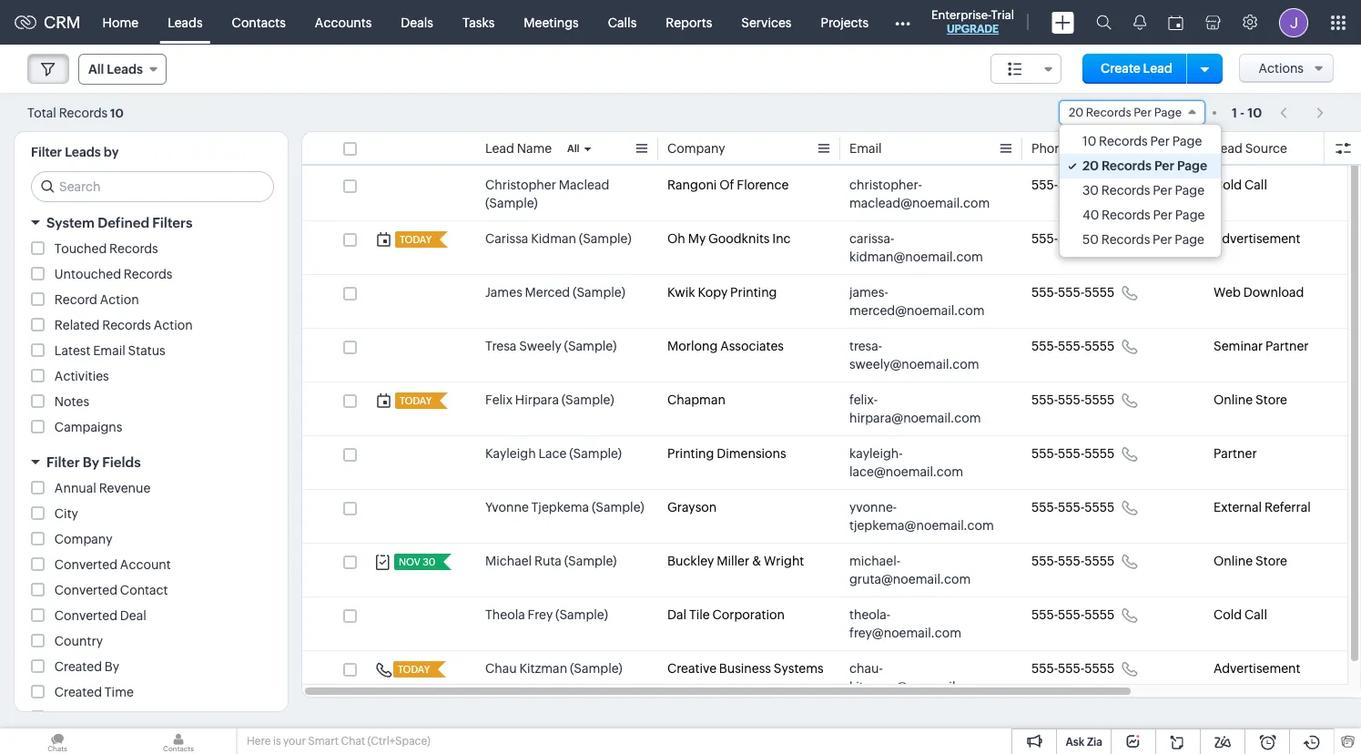 Task type: locate. For each thing, give the bounding box(es) containing it.
30 inside option
[[1083, 183, 1099, 198]]

5555 for carissa- kidman@noemail.com
[[1085, 231, 1115, 246]]

1 vertical spatial online store
[[1214, 554, 1288, 568]]

(sample) inside christopher maclead (sample)
[[485, 196, 538, 210]]

2 cold call from the top
[[1214, 607, 1268, 622]]

reports
[[666, 15, 712, 30]]

page inside the 50 records per page option
[[1175, 232, 1205, 247]]

2 555-555-5555 from the top
[[1032, 231, 1115, 246]]

0 vertical spatial filter
[[31, 145, 62, 159]]

leads for all leads
[[107, 62, 143, 77]]

0 vertical spatial cold
[[1214, 178, 1242, 192]]

company
[[668, 141, 726, 156], [55, 532, 112, 546]]

(sample) right "kidman"
[[579, 231, 632, 246]]

records up 10 records per page option
[[1086, 106, 1132, 119]]

phone
[[1032, 141, 1070, 156]]

chau- kitzman@noemail.com
[[850, 661, 986, 694]]

(sample) right "sweely" on the left
[[564, 339, 617, 353]]

0 vertical spatial store
[[1256, 393, 1288, 407]]

10
[[1248, 105, 1262, 120], [110, 106, 124, 120], [1083, 134, 1097, 148]]

email down the related records action
[[93, 343, 125, 358]]

per for 40 records per page option
[[1153, 208, 1173, 222]]

store
[[1256, 393, 1288, 407], [1256, 554, 1288, 568]]

lead name
[[485, 141, 552, 156]]

2 store from the top
[[1256, 554, 1288, 568]]

1 created from the top
[[55, 659, 102, 674]]

10 right -
[[1248, 105, 1262, 120]]

1 5555 from the top
[[1085, 178, 1115, 192]]

total
[[27, 105, 56, 120]]

2 horizontal spatial email
[[850, 141, 882, 156]]

10 up 'by'
[[110, 106, 124, 120]]

carissa
[[485, 231, 529, 246]]

page down '40 records per page'
[[1175, 232, 1205, 247]]

1 converted from the top
[[55, 557, 118, 572]]

lead left name
[[485, 141, 514, 156]]

my
[[688, 231, 706, 246]]

None field
[[991, 54, 1062, 84]]

today for chau kitzman (sample)
[[398, 664, 430, 675]]

3 converted from the top
[[55, 608, 118, 623]]

contacts link
[[217, 0, 300, 44]]

1 vertical spatial by
[[105, 659, 119, 674]]

by
[[83, 454, 99, 470], [105, 659, 119, 674]]

10 right phone
[[1083, 134, 1097, 148]]

1 horizontal spatial 30
[[1083, 183, 1099, 198]]

online store down external referral
[[1214, 554, 1288, 568]]

2 vertical spatial today link
[[393, 661, 432, 678]]

3 555-555-5555 from the top
[[1032, 285, 1115, 300]]

per inside field
[[1134, 106, 1152, 119]]

all inside field
[[88, 62, 104, 77]]

here is your smart chat (ctrl+space)
[[247, 735, 431, 748]]

christopher-
[[850, 178, 922, 192]]

1 horizontal spatial all
[[567, 143, 580, 154]]

printing right kopy at right
[[730, 285, 777, 300]]

kopy
[[698, 285, 728, 300]]

20 records per page
[[1069, 106, 1182, 119], [1083, 158, 1208, 173]]

page inside 40 records per page option
[[1176, 208, 1205, 222]]

kidman
[[531, 231, 576, 246]]

filter up "annual"
[[46, 454, 80, 470]]

1 vertical spatial today link
[[395, 393, 434, 409]]

(sample) for michael ruta (sample)
[[564, 554, 617, 568]]

5555
[[1085, 178, 1115, 192], [1085, 231, 1115, 246], [1085, 285, 1115, 300], [1085, 339, 1115, 353], [1085, 393, 1115, 407], [1085, 446, 1115, 461], [1085, 500, 1115, 515], [1085, 554, 1115, 568], [1085, 607, 1115, 622], [1085, 661, 1115, 676]]

1 horizontal spatial partner
[[1266, 339, 1309, 353]]

20 records per page inside option
[[1083, 158, 1208, 173]]

online store down seminar partner
[[1214, 393, 1288, 407]]

call for theola- frey@noemail.com
[[1245, 607, 1268, 622]]

converted up converted deal
[[55, 583, 118, 597]]

partner right the "seminar"
[[1266, 339, 1309, 353]]

7 555-555-5555 from the top
[[1032, 500, 1115, 515]]

record action
[[55, 292, 139, 307]]

cold for theola- frey@noemail.com
[[1214, 607, 1242, 622]]

chau- kitzman@noemail.com link
[[850, 659, 995, 696]]

2 cold from the top
[[1214, 607, 1242, 622]]

tresa
[[485, 339, 517, 353]]

create menu image
[[1052, 11, 1075, 33]]

christopher- maclead@noemail.com link
[[850, 176, 995, 212]]

0 horizontal spatial partner
[[1214, 446, 1257, 461]]

2 horizontal spatial 10
[[1248, 105, 1262, 120]]

by for created
[[105, 659, 119, 674]]

9 555-555-5555 from the top
[[1032, 607, 1115, 622]]

partner up external
[[1214, 446, 1257, 461]]

felix- hirpara@noemail.com
[[850, 393, 981, 425]]

1 vertical spatial created
[[55, 685, 102, 699]]

list box
[[1060, 125, 1221, 257]]

0 vertical spatial email
[[850, 141, 882, 156]]

0 horizontal spatial all
[[88, 62, 104, 77]]

buckley miller & wright
[[668, 554, 804, 568]]

20 up phone
[[1069, 106, 1084, 119]]

1 vertical spatial converted
[[55, 583, 118, 597]]

1 cold call from the top
[[1214, 178, 1268, 192]]

per for the 50 records per page option
[[1153, 232, 1173, 247]]

today link for felix
[[395, 393, 434, 409]]

services link
[[727, 0, 806, 44]]

Other Modules field
[[883, 8, 923, 37]]

tjepkema@noemail.com
[[850, 518, 994, 533]]

page inside 30 records per page option
[[1175, 183, 1205, 198]]

2 vertical spatial today
[[398, 664, 430, 675]]

1 horizontal spatial 10
[[1083, 134, 1097, 148]]

per
[[1134, 106, 1152, 119], [1151, 134, 1170, 148], [1155, 158, 1175, 173], [1153, 183, 1173, 198], [1153, 208, 1173, 222], [1153, 232, 1173, 247]]

lead right create
[[1143, 61, 1173, 76]]

james merced (sample)
[[485, 285, 626, 300]]

merced@noemail.com
[[850, 303, 985, 318]]

online down external
[[1214, 554, 1253, 568]]

10 records per page option
[[1060, 129, 1221, 154]]

created down 'created by'
[[55, 685, 102, 699]]

james- merced@noemail.com link
[[850, 283, 995, 320]]

nov
[[399, 556, 421, 567]]

online
[[1214, 393, 1253, 407], [1214, 554, 1253, 568]]

creative
[[668, 661, 717, 676]]

0 vertical spatial printing
[[730, 285, 777, 300]]

1 horizontal spatial company
[[668, 141, 726, 156]]

online down the "seminar"
[[1214, 393, 1253, 407]]

by up annual revenue
[[83, 454, 99, 470]]

all up 'total records 10'
[[88, 62, 104, 77]]

0 horizontal spatial leads
[[65, 145, 101, 159]]

action up the related records action
[[100, 292, 139, 307]]

page up 10 records per page
[[1155, 106, 1182, 119]]

home
[[103, 15, 139, 30]]

system defined filters
[[46, 215, 192, 230]]

0 vertical spatial created
[[55, 659, 102, 674]]

page up '20 records per page' option at top right
[[1173, 134, 1203, 148]]

converted account
[[55, 557, 171, 572]]

555-555-5555 for james- merced@noemail.com
[[1032, 285, 1115, 300]]

2 horizontal spatial leads
[[168, 15, 203, 30]]

5 555-555-5555 from the top
[[1032, 393, 1115, 407]]

5555 for kayleigh- lace@noemail.com
[[1085, 446, 1115, 461]]

(sample) right lace
[[569, 446, 622, 461]]

carissa- kidman@noemail.com
[[850, 231, 983, 264]]

0 vertical spatial converted
[[55, 557, 118, 572]]

20 up 40
[[1083, 158, 1099, 173]]

page inside '20 records per page' option
[[1178, 158, 1208, 173]]

page up 30 records per page
[[1178, 158, 1208, 173]]

leads down home link
[[107, 62, 143, 77]]

0 vertical spatial company
[[668, 141, 726, 156]]

1 vertical spatial 20
[[1083, 158, 1099, 173]]

0 vertical spatial all
[[88, 62, 104, 77]]

Search text field
[[32, 172, 273, 201]]

online store for felix- hirpara@noemail.com
[[1214, 393, 1288, 407]]

profile image
[[1280, 8, 1309, 37]]

per up 10 records per page
[[1134, 106, 1152, 119]]

page for the 50 records per page option
[[1175, 232, 1205, 247]]

2 vertical spatial leads
[[65, 145, 101, 159]]

(sample) right 'tjepkema'
[[592, 500, 644, 515]]

dal tile corporation
[[668, 607, 785, 622]]

0 vertical spatial today link
[[395, 231, 434, 248]]

(sample) right frey
[[556, 607, 608, 622]]

0 horizontal spatial action
[[100, 292, 139, 307]]

by inside dropdown button
[[83, 454, 99, 470]]

6 5555 from the top
[[1085, 446, 1115, 461]]

8 555-555-5555 from the top
[[1032, 554, 1115, 568]]

maclead@noemail.com
[[850, 196, 990, 210]]

7 5555 from the top
[[1085, 500, 1115, 515]]

felix hirpara (sample) link
[[485, 391, 614, 409]]

filter down total
[[31, 145, 62, 159]]

1 horizontal spatial leads
[[107, 62, 143, 77]]

row group
[[302, 168, 1362, 705]]

per inside option
[[1151, 134, 1170, 148]]

cold for christopher- maclead@noemail.com
[[1214, 178, 1242, 192]]

555-555-5555
[[1032, 178, 1115, 192], [1032, 231, 1115, 246], [1032, 285, 1115, 300], [1032, 339, 1115, 353], [1032, 393, 1115, 407], [1032, 446, 1115, 461], [1032, 500, 1115, 515], [1032, 554, 1115, 568], [1032, 607, 1115, 622], [1032, 661, 1115, 676]]

(sample) right the hirpara
[[562, 393, 614, 407]]

30 up 40
[[1083, 183, 1099, 198]]

chau kitzman (sample) link
[[485, 659, 623, 678]]

10 5555 from the top
[[1085, 661, 1115, 676]]

1 vertical spatial call
[[1245, 607, 1268, 622]]

30
[[1083, 183, 1099, 198], [423, 556, 436, 567]]

3 5555 from the top
[[1085, 285, 1115, 300]]

by up time
[[105, 659, 119, 674]]

0 vertical spatial online store
[[1214, 393, 1288, 407]]

store down external referral
[[1256, 554, 1288, 568]]

1 horizontal spatial printing
[[730, 285, 777, 300]]

555-555-5555 for kayleigh- lace@noemail.com
[[1032, 446, 1115, 461]]

leads right home link
[[168, 15, 203, 30]]

created down country
[[55, 659, 102, 674]]

2 call from the top
[[1245, 607, 1268, 622]]

0 horizontal spatial lead
[[485, 141, 514, 156]]

0 horizontal spatial by
[[83, 454, 99, 470]]

online store
[[1214, 393, 1288, 407], [1214, 554, 1288, 568]]

page inside 20 records per page field
[[1155, 106, 1182, 119]]

10 555-555-5555 from the top
[[1032, 661, 1115, 676]]

1 vertical spatial filter
[[46, 454, 80, 470]]

lead for lead name
[[485, 141, 514, 156]]

page up '40 records per page'
[[1175, 183, 1205, 198]]

tasks
[[463, 15, 495, 30]]

annual
[[55, 481, 96, 495]]

50 records per page option
[[1060, 228, 1221, 252]]

1 vertical spatial cold call
[[1214, 607, 1268, 622]]

email up chats image
[[55, 710, 87, 725]]

filter for filter leads by
[[31, 145, 62, 159]]

action up "status"
[[154, 318, 193, 332]]

0 horizontal spatial printing
[[668, 446, 714, 461]]

(sample) right ruta
[[564, 554, 617, 568]]

records down 40 records per page option
[[1102, 232, 1151, 247]]

0 vertical spatial by
[[83, 454, 99, 470]]

0 horizontal spatial email
[[55, 710, 87, 725]]

kayleigh
[[485, 446, 536, 461]]

0 vertical spatial online
[[1214, 393, 1253, 407]]

0 vertical spatial cold call
[[1214, 178, 1268, 192]]

is
[[273, 735, 281, 748]]

here
[[247, 735, 271, 748]]

10 inside 'total records 10'
[[110, 106, 124, 120]]

0 vertical spatial partner
[[1266, 339, 1309, 353]]

annual revenue
[[55, 481, 151, 495]]

per down '40 records per page'
[[1153, 232, 1173, 247]]

(sample)
[[485, 196, 538, 210], [579, 231, 632, 246], [573, 285, 626, 300], [564, 339, 617, 353], [562, 393, 614, 407], [569, 446, 622, 461], [592, 500, 644, 515], [564, 554, 617, 568], [556, 607, 608, 622], [570, 661, 623, 676]]

2 created from the top
[[55, 685, 102, 699]]

per for 10 records per page option
[[1151, 134, 1170, 148]]

kayleigh lace (sample) link
[[485, 444, 622, 463]]

30 right nov
[[423, 556, 436, 567]]

4 555-555-5555 from the top
[[1032, 339, 1115, 353]]

10 for total records 10
[[110, 106, 124, 120]]

oh
[[668, 231, 686, 246]]

5555 for theola- frey@noemail.com
[[1085, 607, 1115, 622]]

2 converted from the top
[[55, 583, 118, 597]]

actions
[[1259, 61, 1304, 76]]

1 vertical spatial company
[[55, 532, 112, 546]]

8 5555 from the top
[[1085, 554, 1115, 568]]

leads
[[168, 15, 203, 30], [107, 62, 143, 77], [65, 145, 101, 159]]

5555 for james- merced@noemail.com
[[1085, 285, 1115, 300]]

4 5555 from the top
[[1085, 339, 1115, 353]]

converted for converted contact
[[55, 583, 118, 597]]

1 call from the top
[[1245, 178, 1268, 192]]

5 5555 from the top
[[1085, 393, 1115, 407]]

chapman
[[668, 393, 726, 407]]

30 records per page option
[[1060, 179, 1221, 203]]

0 vertical spatial 20 records per page
[[1069, 106, 1182, 119]]

leads left 'by'
[[65, 145, 101, 159]]

fields
[[102, 454, 141, 470]]

create lead
[[1101, 61, 1173, 76]]

theola-
[[850, 607, 891, 622]]

1 vertical spatial advertisement
[[1214, 661, 1301, 676]]

store for michael- gruta@noemail.com
[[1256, 554, 1288, 568]]

1 vertical spatial 30
[[423, 556, 436, 567]]

1 vertical spatial email
[[93, 343, 125, 358]]

store down seminar partner
[[1256, 393, 1288, 407]]

email up christopher-
[[850, 141, 882, 156]]

0 vertical spatial today
[[400, 234, 432, 245]]

company up rangoni in the top of the page
[[668, 141, 726, 156]]

source
[[1246, 141, 1288, 156]]

enterprise-trial upgrade
[[932, 8, 1015, 36]]

1 horizontal spatial by
[[105, 659, 119, 674]]

2 horizontal spatial lead
[[1214, 141, 1243, 156]]

records down 20 records per page field
[[1099, 134, 1148, 148]]

kwik kopy printing
[[668, 285, 777, 300]]

created for created time
[[55, 685, 102, 699]]

(sample) right kitzman
[[570, 661, 623, 676]]

company down city on the bottom
[[55, 532, 112, 546]]

5555 for chau- kitzman@noemail.com
[[1085, 661, 1115, 676]]

per up '40 records per page'
[[1153, 183, 1173, 198]]

1 cold from the top
[[1214, 178, 1242, 192]]

1 - 10
[[1232, 105, 1262, 120]]

store for felix- hirpara@noemail.com
[[1256, 393, 1288, 407]]

merced
[[525, 285, 570, 300]]

50 records per page
[[1083, 232, 1205, 247]]

create menu element
[[1041, 0, 1086, 44]]

All Leads field
[[78, 54, 167, 85]]

lead down "1"
[[1214, 141, 1243, 156]]

page inside 10 records per page option
[[1173, 134, 1203, 148]]

1 vertical spatial store
[[1256, 554, 1288, 568]]

size image
[[1008, 61, 1023, 77]]

printing up grayson
[[668, 446, 714, 461]]

records down 30 records per page option
[[1102, 208, 1151, 222]]

1 vertical spatial leads
[[107, 62, 143, 77]]

6 555-555-5555 from the top
[[1032, 446, 1115, 461]]

1 online store from the top
[[1214, 393, 1288, 407]]

seminar partner
[[1214, 339, 1309, 353]]

per up '20 records per page' option at top right
[[1151, 134, 1170, 148]]

0 vertical spatial 30
[[1083, 183, 1099, 198]]

1 555-555-5555 from the top
[[1032, 178, 1115, 192]]

records up latest email status
[[102, 318, 151, 332]]

wright
[[764, 554, 804, 568]]

0 vertical spatial 20
[[1069, 106, 1084, 119]]

lead for lead source
[[1214, 141, 1243, 156]]

2 online store from the top
[[1214, 554, 1288, 568]]

1 vertical spatial 20 records per page
[[1083, 158, 1208, 173]]

1 vertical spatial online
[[1214, 554, 1253, 568]]

converted up country
[[55, 608, 118, 623]]

1 vertical spatial cold
[[1214, 607, 1242, 622]]

partner
[[1266, 339, 1309, 353], [1214, 446, 1257, 461]]

2 online from the top
[[1214, 554, 1253, 568]]

page down 30 records per page
[[1176, 208, 1205, 222]]

today link
[[395, 231, 434, 248], [395, 393, 434, 409], [393, 661, 432, 678]]

accounts
[[315, 15, 372, 30]]

yvonne tjepkema (sample)
[[485, 500, 644, 515]]

carissa kidman (sample) link
[[485, 230, 632, 248]]

1 online from the top
[[1214, 393, 1253, 407]]

calls link
[[594, 0, 651, 44]]

0 horizontal spatial 10
[[110, 106, 124, 120]]

1 store from the top
[[1256, 393, 1288, 407]]

(sample) for christopher maclead (sample)
[[485, 196, 538, 210]]

555-555-5555 for carissa- kidman@noemail.com
[[1032, 231, 1115, 246]]

9 5555 from the top
[[1085, 607, 1115, 622]]

untouched records
[[55, 267, 173, 281]]

leads inside field
[[107, 62, 143, 77]]

today for felix hirpara (sample)
[[400, 395, 432, 406]]

page for 10 records per page option
[[1173, 134, 1203, 148]]

page for '20 records per page' option at top right
[[1178, 158, 1208, 173]]

2 advertisement from the top
[[1214, 661, 1301, 676]]

page for 40 records per page option
[[1176, 208, 1205, 222]]

today
[[400, 234, 432, 245], [400, 395, 432, 406], [398, 664, 430, 675]]

chat
[[341, 735, 365, 748]]

20 records per page option
[[1060, 154, 1221, 179]]

all up maclead
[[567, 143, 580, 154]]

20 inside option
[[1083, 158, 1099, 173]]

per down 30 records per page
[[1153, 208, 1173, 222]]

lead inside create lead button
[[1143, 61, 1173, 76]]

per up 30 records per page
[[1155, 158, 1175, 173]]

converted up the converted contact
[[55, 557, 118, 572]]

record
[[55, 292, 97, 307]]

1 vertical spatial today
[[400, 395, 432, 406]]

(sample) right merced at the left top
[[573, 285, 626, 300]]

1 advertisement from the top
[[1214, 231, 1301, 246]]

(sample) down christopher
[[485, 196, 538, 210]]

0 vertical spatial call
[[1245, 178, 1268, 192]]

printing
[[730, 285, 777, 300], [668, 446, 714, 461]]

1 horizontal spatial lead
[[1143, 61, 1173, 76]]

0 vertical spatial advertisement
[[1214, 231, 1301, 246]]

kayleigh- lace@noemail.com link
[[850, 444, 995, 481]]

filter inside dropdown button
[[46, 454, 80, 470]]

navigation
[[1272, 99, 1334, 126]]

2 5555 from the top
[[1085, 231, 1115, 246]]

1 vertical spatial action
[[154, 318, 193, 332]]

1 vertical spatial all
[[567, 143, 580, 154]]

christopher maclead (sample) link
[[485, 176, 649, 212]]

20 records per page down 10 records per page option
[[1083, 158, 1208, 173]]

country
[[55, 634, 103, 648]]

10 records per page
[[1083, 134, 1203, 148]]

all
[[88, 62, 104, 77], [567, 143, 580, 154]]

2 vertical spatial converted
[[55, 608, 118, 623]]

christopher maclead (sample)
[[485, 178, 610, 210]]

20 records per page up 10 records per page option
[[1069, 106, 1182, 119]]



Task type: describe. For each thing, give the bounding box(es) containing it.
&
[[752, 554, 762, 568]]

james merced (sample) link
[[485, 283, 626, 301]]

10 for 1 - 10
[[1248, 105, 1262, 120]]

1 vertical spatial partner
[[1214, 446, 1257, 461]]

maclead
[[559, 178, 610, 192]]

touched records
[[55, 241, 158, 256]]

online store for michael- gruta@noemail.com
[[1214, 554, 1288, 568]]

today link for carissa
[[395, 231, 434, 248]]

hirpara@noemail.com
[[850, 411, 981, 425]]

total records 10
[[27, 105, 124, 120]]

all for all
[[567, 143, 580, 154]]

cold call for christopher- maclead@noemail.com
[[1214, 178, 1268, 192]]

20 Records Per Page field
[[1059, 100, 1206, 125]]

(sample) for kayleigh lace (sample)
[[569, 446, 622, 461]]

reports link
[[651, 0, 727, 44]]

business
[[719, 661, 771, 676]]

upgrade
[[947, 23, 999, 36]]

chats image
[[0, 729, 115, 754]]

1 vertical spatial printing
[[668, 446, 714, 461]]

web
[[1214, 285, 1241, 300]]

filter for filter by fields
[[46, 454, 80, 470]]

contacts image
[[121, 729, 236, 754]]

ask
[[1066, 736, 1085, 749]]

converted for converted deal
[[55, 608, 118, 623]]

michael ruta (sample) link
[[485, 552, 617, 570]]

5555 for felix- hirpara@noemail.com
[[1085, 393, 1115, 407]]

row group containing christopher maclead (sample)
[[302, 168, 1362, 705]]

(sample) for theola frey (sample)
[[556, 607, 608, 622]]

services
[[742, 15, 792, 30]]

morlong
[[668, 339, 718, 353]]

converted contact
[[55, 583, 168, 597]]

1 horizontal spatial email
[[93, 343, 125, 358]]

smart
[[308, 735, 339, 748]]

chau kitzman (sample)
[[485, 661, 623, 676]]

external
[[1214, 500, 1262, 515]]

1 horizontal spatial action
[[154, 318, 193, 332]]

theola- frey@noemail.com
[[850, 607, 962, 640]]

kitzman
[[520, 661, 567, 676]]

converted for converted account
[[55, 557, 118, 572]]

chau
[[485, 661, 517, 676]]

signals image
[[1134, 15, 1147, 30]]

online for felix- hirpara@noemail.com
[[1214, 393, 1253, 407]]

dal
[[668, 607, 687, 622]]

(sample) for felix hirpara (sample)
[[562, 393, 614, 407]]

records inside field
[[1086, 106, 1132, 119]]

theola
[[485, 607, 525, 622]]

james- merced@noemail.com
[[850, 285, 985, 318]]

contacts
[[232, 15, 286, 30]]

(sample) for james merced (sample)
[[573, 285, 626, 300]]

tresa- sweely@noemail.com
[[850, 339, 980, 372]]

advertisement for carissa- kidman@noemail.com
[[1214, 231, 1301, 246]]

profile element
[[1269, 0, 1320, 44]]

search image
[[1097, 15, 1112, 30]]

meetings
[[524, 15, 579, 30]]

today for carissa kidman (sample)
[[400, 234, 432, 245]]

40 records per page
[[1083, 208, 1205, 222]]

leads link
[[153, 0, 217, 44]]

calendar image
[[1168, 15, 1184, 30]]

leads for filter leads by
[[65, 145, 101, 159]]

tjepkema
[[531, 500, 589, 515]]

advertisement for chau- kitzman@noemail.com
[[1214, 661, 1301, 676]]

records down '20 records per page' option at top right
[[1102, 183, 1151, 198]]

records down touched records
[[124, 267, 173, 281]]

0 horizontal spatial 30
[[423, 556, 436, 567]]

20 records per page inside field
[[1069, 106, 1182, 119]]

theola- frey@noemail.com link
[[850, 606, 995, 642]]

(sample) for chau kitzman (sample)
[[570, 661, 623, 676]]

per for '20 records per page' option at top right
[[1155, 158, 1175, 173]]

-
[[1240, 105, 1245, 120]]

(ctrl+space)
[[368, 735, 431, 748]]

555-555-5555 for theola- frey@noemail.com
[[1032, 607, 1115, 622]]

created time
[[55, 685, 134, 699]]

christopher
[[485, 178, 556, 192]]

555-555-5555 for christopher- maclead@noemail.com
[[1032, 178, 1115, 192]]

frey
[[528, 607, 553, 622]]

555-555-5555 for chau- kitzman@noemail.com
[[1032, 661, 1115, 676]]

(sample) for carissa kidman (sample)
[[579, 231, 632, 246]]

call for christopher- maclead@noemail.com
[[1245, 178, 1268, 192]]

christopher- maclead@noemail.com
[[850, 178, 990, 210]]

records down 10 records per page option
[[1102, 158, 1152, 173]]

filters
[[152, 215, 192, 230]]

sweely
[[519, 339, 562, 353]]

0 vertical spatial leads
[[168, 15, 203, 30]]

555-555-5555 for michael- gruta@noemail.com
[[1032, 554, 1115, 568]]

by for filter
[[83, 454, 99, 470]]

0 vertical spatial action
[[100, 292, 139, 307]]

20 inside field
[[1069, 106, 1084, 119]]

your
[[283, 735, 306, 748]]

goodknits
[[709, 231, 770, 246]]

5555 for tresa- sweely@noemail.com
[[1085, 339, 1115, 353]]

hirpara
[[515, 393, 559, 407]]

all for all leads
[[88, 62, 104, 77]]

online for michael- gruta@noemail.com
[[1214, 554, 1253, 568]]

projects
[[821, 15, 869, 30]]

555-555-5555 for yvonne- tjepkema@noemail.com
[[1032, 500, 1115, 515]]

555-555-5555 for tresa- sweely@noemail.com
[[1032, 339, 1115, 353]]

carissa-
[[850, 231, 895, 246]]

(sample) for yvonne tjepkema (sample)
[[592, 500, 644, 515]]

5555 for yvonne- tjepkema@noemail.com
[[1085, 500, 1115, 515]]

michael ruta (sample)
[[485, 554, 617, 568]]

records inside option
[[1099, 134, 1148, 148]]

0 horizontal spatial company
[[55, 532, 112, 546]]

by
[[104, 145, 119, 159]]

yvonne
[[485, 500, 529, 515]]

(sample) for tresa sweely (sample)
[[564, 339, 617, 353]]

tresa- sweely@noemail.com link
[[850, 337, 995, 373]]

james-
[[850, 285, 889, 300]]

555-555-5555 for felix- hirpara@noemail.com
[[1032, 393, 1115, 407]]

records down defined
[[109, 241, 158, 256]]

page for 30 records per page option
[[1175, 183, 1205, 198]]

download
[[1244, 285, 1304, 300]]

buckley
[[668, 554, 714, 568]]

related
[[55, 318, 100, 332]]

touched
[[55, 241, 107, 256]]

5555 for christopher- maclead@noemail.com
[[1085, 178, 1115, 192]]

create lead button
[[1083, 54, 1191, 84]]

signals element
[[1123, 0, 1158, 45]]

lace@noemail.com
[[850, 464, 964, 479]]

list box containing 10 records per page
[[1060, 125, 1221, 257]]

zia
[[1087, 736, 1103, 749]]

enterprise-
[[932, 8, 991, 22]]

tresa-
[[850, 339, 883, 353]]

of
[[720, 178, 735, 192]]

theola frey (sample) link
[[485, 606, 608, 624]]

5555 for michael- gruta@noemail.com
[[1085, 554, 1115, 568]]

per for 30 records per page option
[[1153, 183, 1173, 198]]

lace
[[539, 446, 567, 461]]

accounts link
[[300, 0, 386, 44]]

40 records per page option
[[1060, 203, 1221, 228]]

created for created by
[[55, 659, 102, 674]]

today link for chau
[[393, 661, 432, 678]]

ask zia
[[1066, 736, 1103, 749]]

tasks link
[[448, 0, 509, 44]]

kwik
[[668, 285, 695, 300]]

records up filter leads by
[[59, 105, 108, 120]]

miller
[[717, 554, 750, 568]]

kayleigh lace (sample)
[[485, 446, 622, 461]]

untouched
[[55, 267, 121, 281]]

name
[[517, 141, 552, 156]]

10 inside option
[[1083, 134, 1097, 148]]

yvonne tjepkema (sample) link
[[485, 498, 644, 516]]

2 vertical spatial email
[[55, 710, 87, 725]]

nov 30 link
[[394, 554, 437, 570]]

cold call for theola- frey@noemail.com
[[1214, 607, 1268, 622]]

account
[[120, 557, 171, 572]]

created by
[[55, 659, 119, 674]]

frey@noemail.com
[[850, 626, 962, 640]]

inc
[[773, 231, 791, 246]]

deals
[[401, 15, 433, 30]]

search element
[[1086, 0, 1123, 45]]



Task type: vqa. For each thing, say whether or not it's contained in the screenshot.
"Lead Owner"
no



